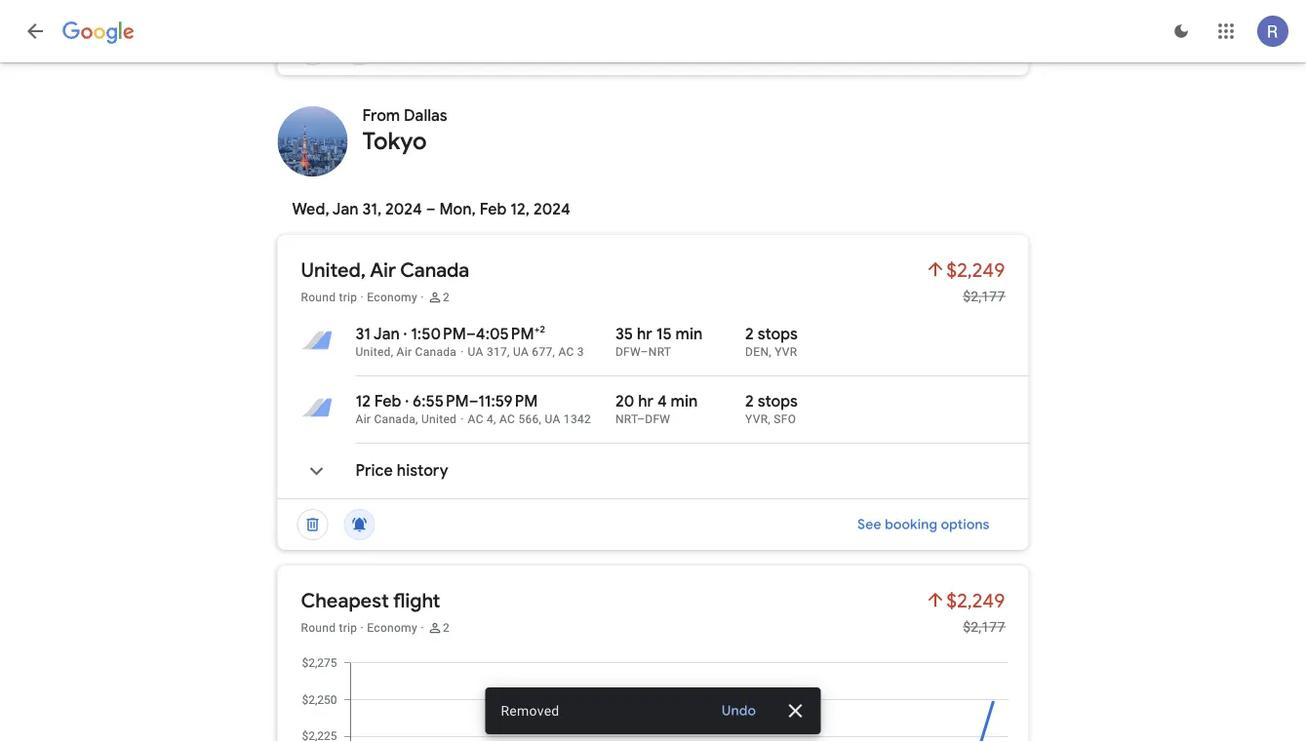 Task type: vqa. For each thing, say whether or not it's contained in the screenshot.
"unavailable"
no



Task type: describe. For each thing, give the bounding box(es) containing it.
history
[[397, 461, 448, 481]]

2 horizontal spatial ac
[[559, 345, 574, 359]]

1:50 pm – 4:05 pm + 2
[[411, 323, 545, 344]]

airline logo image for 31 jan
[[301, 325, 332, 356]]

– inside the 35 hr 15 min dfw – nrt
[[641, 345, 649, 359]]

price history graph application
[[293, 656, 1029, 743]]

2 inside 2 stops den , yvr
[[746, 324, 754, 344]]

airline logo image for 12 feb
[[301, 392, 332, 423]]

0 vertical spatial air
[[370, 258, 396, 282]]

12 feb
[[356, 392, 402, 412]]

6:55 pm
[[413, 392, 469, 412]]

566
[[519, 413, 539, 426]]

wed, jan 31, 2024 – mon, feb 12, 2024
[[292, 200, 571, 220]]

15
[[656, 324, 672, 344]]

1 price history graph image from the top
[[293, 448, 340, 495]]

677
[[532, 345, 553, 359]]

2 passengers text field
[[443, 621, 450, 636]]

, inside 2 stops yvr , sfo
[[768, 413, 771, 426]]

4:05 pm
[[476, 324, 534, 344]]

317
[[487, 345, 507, 359]]

min for 35 hr 15 min
[[676, 324, 703, 344]]

35
[[616, 324, 633, 344]]

2 stops yvr , sfo
[[746, 392, 798, 426]]

$2,249 for cheapest flight
[[947, 588, 1006, 613]]

flight
[[393, 588, 441, 613]]

0 horizontal spatial ac
[[468, 413, 484, 426]]

den
[[746, 345, 769, 359]]

, down 4:05 pm
[[507, 345, 510, 359]]

2 vertical spatial canada
[[374, 413, 416, 426]]

economy for flight
[[367, 622, 418, 635]]

trip for united,
[[339, 291, 357, 304]]

sfo
[[774, 413, 796, 426]]

1 horizontal spatial feb
[[480, 200, 507, 220]]

12,
[[511, 200, 530, 220]]

stops for 35 hr 15 min
[[758, 324, 798, 344]]

cheapest flight
[[301, 588, 441, 613]]

dallas
[[404, 106, 448, 126]]

0 horizontal spatial united
[[356, 345, 391, 359]]

booking
[[885, 516, 938, 534]]

, left 1342
[[539, 413, 542, 426]]

2 inside 2 stops yvr , sfo
[[746, 392, 754, 412]]

2 stops den , yvr
[[746, 324, 798, 359]]

1:50 pm
[[411, 324, 466, 344]]

from dallas tokyo
[[363, 106, 448, 156]]

20 hr 4 min nrt – dfw
[[616, 392, 698, 426]]

united,
[[301, 258, 366, 282]]

, down 6:55 pm
[[416, 413, 418, 426]]

round for united,
[[301, 291, 336, 304]]

$2,177 for cheapest flight
[[963, 619, 1006, 635]]

1 vertical spatial canada
[[415, 345, 457, 359]]

dfw inside 20 hr 4 min nrt – dfw
[[645, 413, 671, 426]]

dfw inside the 35 hr 15 min dfw – nrt
[[616, 345, 641, 359]]

mon,
[[440, 200, 476, 220]]

economy for air
[[367, 291, 418, 304]]

hr for 20
[[638, 392, 654, 412]]

1 horizontal spatial ua
[[513, 345, 529, 359]]

undo status
[[485, 688, 821, 735]]

yvr inside 2 stops den , yvr
[[775, 345, 798, 359]]

from
[[363, 106, 400, 126]]

– inside 20 hr 4 min nrt – dfw
[[637, 413, 645, 426]]

0 horizontal spatial 4
[[487, 413, 494, 426]]

31
[[356, 324, 371, 344]]

nrt inside the 35 hr 15 min dfw – nrt
[[649, 345, 672, 359]]

1 vertical spatial united
[[422, 413, 457, 426]]



Task type: locate. For each thing, give the bounding box(es) containing it.
see booking options
[[858, 516, 990, 534]]

0 vertical spatial price history graph image
[[293, 448, 340, 495]]

trip down cheapest
[[339, 622, 357, 635]]

35 hr 15 min dfw – nrt
[[616, 324, 703, 359]]

air
[[370, 258, 396, 282], [397, 345, 412, 359], [356, 413, 371, 426]]

air right united,
[[370, 258, 396, 282]]

4 inside 20 hr 4 min nrt – dfw
[[658, 392, 667, 412]]

air down the 31 jan
[[397, 345, 412, 359]]

1 horizontal spatial jan
[[373, 324, 400, 344]]

undo button
[[708, 694, 770, 729]]

yvr left sfo
[[746, 413, 768, 426]]

wed,
[[292, 200, 330, 220]]

stops inside 2 stops den , yvr
[[758, 324, 798, 344]]

round down united,
[[301, 291, 336, 304]]

round trip economy for united,
[[301, 291, 418, 304]]

economy down united, air canada
[[367, 291, 418, 304]]

2024
[[386, 200, 422, 220], [534, 200, 571, 220]]

price history
[[356, 461, 448, 481]]

2249 US dollars text field
[[947, 588, 1006, 613]]

11:59 pm
[[478, 392, 538, 412]]

4 right 20
[[658, 392, 667, 412]]

jan
[[332, 200, 359, 220], [373, 324, 400, 344]]

, left 3
[[553, 345, 555, 359]]

0 horizontal spatial ua
[[468, 345, 484, 359]]

nrt down 20
[[616, 413, 637, 426]]

ac left 3
[[559, 345, 574, 359]]

min inside the 35 hr 15 min dfw – nrt
[[676, 324, 703, 344]]

canada down the 1:50 pm
[[415, 345, 457, 359]]

0 horizontal spatial yvr
[[746, 413, 768, 426]]

1 vertical spatial round trip economy
[[301, 622, 418, 635]]

,
[[391, 345, 394, 359], [507, 345, 510, 359], [553, 345, 555, 359], [769, 345, 772, 359], [416, 413, 418, 426], [494, 413, 496, 426], [539, 413, 542, 426], [768, 413, 771, 426]]

1 $2,249 from the top
[[947, 258, 1006, 282]]

feb right 12
[[375, 392, 402, 412]]

feb
[[480, 200, 507, 220], [375, 392, 402, 412]]

1 2177 us dollars text field from the top
[[963, 288, 1006, 304]]

1 vertical spatial 2177 us dollars text field
[[963, 619, 1006, 635]]

1 vertical spatial round
[[301, 622, 336, 635]]

1 vertical spatial airline logo image
[[301, 392, 332, 423]]

1 horizontal spatial yvr
[[775, 345, 798, 359]]

stops up den
[[758, 324, 798, 344]]

united down the 31 jan
[[356, 345, 391, 359]]

air down 12
[[356, 413, 371, 426]]

airline logo image left 12
[[301, 392, 332, 423]]

1 vertical spatial min
[[671, 392, 698, 412]]

ua right 566
[[545, 413, 561, 426]]

hr
[[637, 324, 653, 344], [638, 392, 654, 412]]

1 trip from the top
[[339, 291, 357, 304]]

tokyo
[[363, 126, 427, 156]]

jan for 31
[[373, 324, 400, 344]]

0 vertical spatial round trip economy
[[301, 291, 418, 304]]

1 economy from the top
[[367, 291, 418, 304]]

1 horizontal spatial united
[[422, 413, 457, 426]]

0 horizontal spatial dfw
[[616, 345, 641, 359]]

price
[[356, 461, 393, 481]]

1342
[[564, 413, 591, 426]]

, up 2 stops yvr , sfo
[[769, 345, 772, 359]]

min inside 20 hr 4 min nrt – dfw
[[671, 392, 698, 412]]

ua down 1:50 pm – 4:05 pm + 2
[[468, 345, 484, 359]]

2024 right 31,
[[386, 200, 422, 220]]

stops inside 2 stops yvr , sfo
[[758, 392, 798, 412]]

canada down 12 feb
[[374, 413, 416, 426]]

1 horizontal spatial 4
[[658, 392, 667, 412]]

economy down cheapest flight
[[367, 622, 418, 635]]

hr left 15
[[637, 324, 653, 344]]

, inside 2 stops den , yvr
[[769, 345, 772, 359]]

disable email notifications for solution, round trip from austin to new york or newark.thu, nov 30 – thu, dec 7 image
[[336, 26, 383, 73]]

+
[[534, 323, 540, 336]]

0 vertical spatial $2,249
[[947, 258, 1006, 282]]

see
[[858, 516, 882, 534]]

0 horizontal spatial nrt
[[616, 413, 637, 426]]

2 round from the top
[[301, 622, 336, 635]]

2
[[443, 291, 450, 304], [540, 323, 545, 336], [746, 324, 754, 344], [746, 392, 754, 412], [443, 622, 450, 635]]

, left sfo
[[768, 413, 771, 426]]

ac
[[559, 345, 574, 359], [468, 413, 484, 426], [500, 413, 515, 426]]

round for cheapest
[[301, 622, 336, 635]]

ua
[[468, 345, 484, 359], [513, 345, 529, 359], [545, 413, 561, 426]]

trip
[[339, 291, 357, 304], [339, 622, 357, 635]]

1 horizontal spatial 2024
[[534, 200, 571, 220]]

round down cheapest
[[301, 622, 336, 635]]

1 round from the top
[[301, 291, 336, 304]]

–
[[426, 200, 436, 220], [466, 324, 476, 344], [641, 345, 649, 359], [469, 392, 478, 412], [637, 413, 645, 426]]

dfw down the 35 hr 15 min dfw – nrt at the top
[[645, 413, 671, 426]]

0 horizontal spatial 2024
[[386, 200, 422, 220]]

1 vertical spatial air
[[397, 345, 412, 359]]

1 vertical spatial $2,249
[[947, 588, 1006, 613]]

min
[[676, 324, 703, 344], [671, 392, 698, 412]]

1 vertical spatial dfw
[[645, 413, 671, 426]]

$2,177 for united, air canada
[[963, 288, 1006, 304]]

0 vertical spatial hr
[[637, 324, 653, 344]]

0 vertical spatial $2,177
[[963, 288, 1006, 304]]

hr right 20
[[638, 392, 654, 412]]

1 horizontal spatial dfw
[[645, 413, 671, 426]]

trip for cheapest
[[339, 622, 357, 635]]

6:55 pm – 11:59 pm
[[413, 392, 538, 412]]

min right 15
[[676, 324, 703, 344]]

united
[[356, 345, 391, 359], [422, 413, 457, 426]]

hr for 35
[[637, 324, 653, 344]]

0 vertical spatial stops
[[758, 324, 798, 344]]

0 vertical spatial jan
[[332, 200, 359, 220]]

round
[[301, 291, 336, 304], [301, 622, 336, 635]]

1 vertical spatial jan
[[373, 324, 400, 344]]

round trip economy down cheapest flight
[[301, 622, 418, 635]]

2 round trip economy from the top
[[301, 622, 418, 635]]

round trip economy for cheapest
[[301, 622, 418, 635]]

air canada , united
[[356, 413, 457, 426]]

$2,249 for united, air canada
[[947, 258, 1006, 282]]

2 stops from the top
[[758, 392, 798, 412]]

canada up 2 text field
[[400, 258, 470, 282]]

ua left 677 on the left of page
[[513, 345, 529, 359]]

1 vertical spatial trip
[[339, 622, 357, 635]]

undo
[[722, 703, 756, 720]]

$2,177 down $2,249 text box
[[963, 288, 1006, 304]]

ac down 11:59 pm
[[500, 413, 515, 426]]

1 2024 from the left
[[386, 200, 422, 220]]

nrt inside 20 hr 4 min nrt – dfw
[[616, 413, 637, 426]]

jan left 31,
[[332, 200, 359, 220]]

0 vertical spatial min
[[676, 324, 703, 344]]

$2,249
[[947, 258, 1006, 282], [947, 588, 1006, 613]]

round trip economy
[[301, 291, 418, 304], [301, 622, 418, 635]]

1 vertical spatial feb
[[375, 392, 402, 412]]

price history graph image
[[293, 448, 340, 495], [293, 656, 1029, 743]]

3
[[578, 345, 584, 359]]

31 jan
[[356, 324, 400, 344]]

1 round trip economy from the top
[[301, 291, 418, 304]]

nrt down 15
[[649, 345, 672, 359]]

dfw down the 35
[[616, 345, 641, 359]]

2177 us dollars text field for united, air canada
[[963, 288, 1006, 304]]

hr inside 20 hr 4 min nrt – dfw
[[638, 392, 654, 412]]

2177 us dollars text field for cheapest flight
[[963, 619, 1006, 635]]

2 2024 from the left
[[534, 200, 571, 220]]

31,
[[363, 200, 382, 220]]

stops for 20 hr 4 min
[[758, 392, 798, 412]]

united, air canada
[[301, 258, 470, 282]]

0 vertical spatial airline logo image
[[301, 325, 332, 356]]

2 $2,177 from the top
[[963, 619, 1006, 635]]

removed
[[501, 703, 560, 719]]

0 vertical spatial trip
[[339, 291, 357, 304]]

$2,177 down 2249 us dollars text box in the right bottom of the page
[[963, 619, 1006, 635]]

remove saved flight, round trip from dallas to tokyo.wed, jan 31, 2024 – mon, feb 12, 2024 image
[[289, 502, 336, 548]]

2 2177 us dollars text field from the top
[[963, 619, 1006, 635]]

options
[[941, 516, 990, 534]]

ua 317 , ua 677 , ac 3
[[468, 345, 584, 359]]

4
[[658, 392, 667, 412], [487, 413, 494, 426]]

1 vertical spatial hr
[[638, 392, 654, 412]]

1 vertical spatial 4
[[487, 413, 494, 426]]

economy
[[367, 291, 418, 304], [367, 622, 418, 635]]

feb left 12,
[[480, 200, 507, 220]]

0 vertical spatial 4
[[658, 392, 667, 412]]

1 $2,177 from the top
[[963, 288, 1006, 304]]

remove saved flight, round trip from austin to new york or newark.thu, nov 30 – thu, dec 7 image
[[289, 26, 336, 73]]

0 vertical spatial nrt
[[649, 345, 672, 359]]

2 economy from the top
[[367, 622, 418, 635]]

$2,177
[[963, 288, 1006, 304], [963, 619, 1006, 635]]

1 horizontal spatial ac
[[500, 413, 515, 426]]

1 vertical spatial economy
[[367, 622, 418, 635]]

1 vertical spatial $2,177
[[963, 619, 1006, 635]]

airline logo image left 31
[[301, 325, 332, 356]]

ac down "6:55 pm – 11:59 pm" on the bottom left
[[468, 413, 484, 426]]

change appearance image
[[1158, 8, 1205, 55]]

0 vertical spatial feb
[[480, 200, 507, 220]]

– inside 1:50 pm – 4:05 pm + 2
[[466, 324, 476, 344]]

12
[[356, 392, 371, 412]]

trip down united,
[[339, 291, 357, 304]]

20
[[616, 392, 635, 412]]

united , air canada
[[356, 345, 457, 359]]

0 horizontal spatial feb
[[375, 392, 402, 412]]

0 vertical spatial economy
[[367, 291, 418, 304]]

 image
[[404, 325, 407, 344]]

disable email notifications for solution, round trip from dallas to tokyo.wed, jan 31, 2024 – mon, feb 12, 2024 image
[[336, 502, 383, 548]]

min right 20
[[671, 392, 698, 412]]

1 vertical spatial nrt
[[616, 413, 637, 426]]

united down 6:55 pm
[[422, 413, 457, 426]]

0 vertical spatial canada
[[400, 258, 470, 282]]

airline logo image
[[301, 325, 332, 356], [301, 392, 332, 423]]

1 vertical spatial yvr
[[746, 413, 768, 426]]

2 passengers text field
[[443, 290, 450, 305]]

0 vertical spatial round
[[301, 291, 336, 304]]

, down the 31 jan
[[391, 345, 394, 359]]

ac 4 , ac 566 , ua 1342
[[468, 413, 591, 426]]

round trip economy up 31
[[301, 291, 418, 304]]

2 trip from the top
[[339, 622, 357, 635]]

2 $2,249 from the top
[[947, 588, 1006, 613]]

yvr
[[775, 345, 798, 359], [746, 413, 768, 426]]

0 vertical spatial 2177 us dollars text field
[[963, 288, 1006, 304]]

canada
[[400, 258, 470, 282], [415, 345, 457, 359], [374, 413, 416, 426]]

min for 20 hr 4 min
[[671, 392, 698, 412]]

nrt
[[649, 345, 672, 359], [616, 413, 637, 426]]

stops up sfo
[[758, 392, 798, 412]]

jan for wed,
[[332, 200, 359, 220]]

cheapest
[[301, 588, 389, 613]]

4 down "6:55 pm – 11:59 pm" on the bottom left
[[487, 413, 494, 426]]

yvr right den
[[775, 345, 798, 359]]

2177 us dollars text field down 2249 us dollars text box in the right bottom of the page
[[963, 619, 1006, 635]]

jan right 31
[[373, 324, 400, 344]]

1 vertical spatial stops
[[758, 392, 798, 412]]

1 vertical spatial price history graph image
[[293, 656, 1029, 743]]

, down 11:59 pm
[[494, 413, 496, 426]]

2 price history graph image from the top
[[293, 656, 1029, 743]]

0 vertical spatial united
[[356, 345, 391, 359]]

2 inside 1:50 pm – 4:05 pm + 2
[[540, 323, 545, 336]]

dfw
[[616, 345, 641, 359], [645, 413, 671, 426]]

yvr inside 2 stops yvr , sfo
[[746, 413, 768, 426]]

2 horizontal spatial ua
[[545, 413, 561, 426]]

0 vertical spatial dfw
[[616, 345, 641, 359]]

1 stops from the top
[[758, 324, 798, 344]]

hr inside the 35 hr 15 min dfw – nrt
[[637, 324, 653, 344]]

1 airline logo image from the top
[[301, 325, 332, 356]]

0 horizontal spatial jan
[[332, 200, 359, 220]]

2 vertical spatial air
[[356, 413, 371, 426]]

2249 US dollars text field
[[947, 258, 1006, 282]]

1 horizontal spatial nrt
[[649, 345, 672, 359]]

go back image
[[23, 20, 47, 43]]

2 airline logo image from the top
[[301, 392, 332, 423]]

2177 US dollars text field
[[963, 288, 1006, 304], [963, 619, 1006, 635]]

stops
[[758, 324, 798, 344], [758, 392, 798, 412]]

2177 us dollars text field down $2,249 text box
[[963, 288, 1006, 304]]

0 vertical spatial yvr
[[775, 345, 798, 359]]

2024 right 12,
[[534, 200, 571, 220]]



